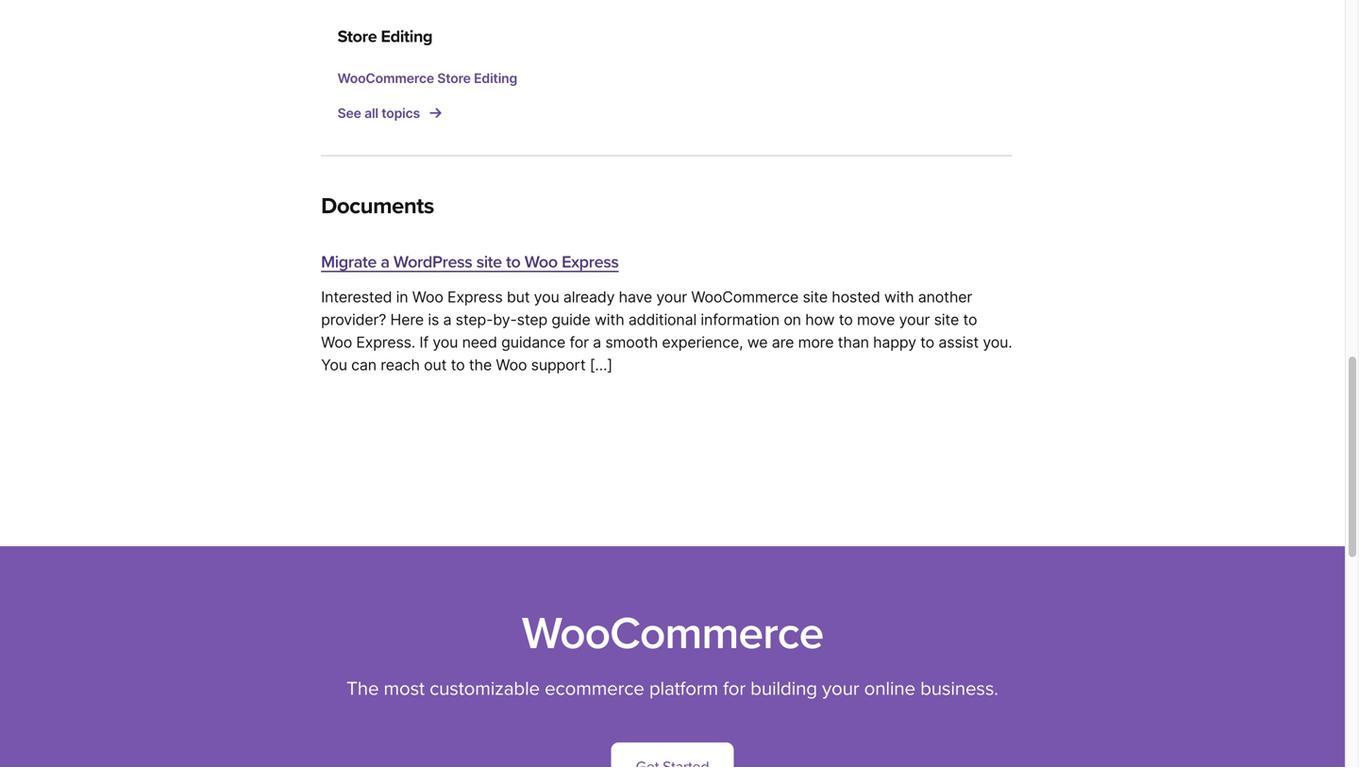 Task type: describe. For each thing, give the bounding box(es) containing it.
1 horizontal spatial site
[[803, 288, 828, 306]]

customizable
[[430, 677, 540, 701]]

migrate
[[321, 252, 377, 272]]

to inside migrate a wordpress site to woo express link
[[506, 252, 521, 272]]

0 vertical spatial express
[[562, 252, 619, 272]]

2 horizontal spatial your
[[899, 311, 930, 329]]

0 horizontal spatial you
[[433, 333, 458, 352]]

happy
[[873, 333, 916, 352]]

out
[[424, 356, 447, 374]]

2 horizontal spatial site
[[934, 311, 959, 329]]

1 vertical spatial a
[[443, 311, 452, 329]]

experience,
[[662, 333, 743, 352]]

business.
[[920, 677, 999, 701]]

for inside interested in woo express but you already have your woocommerce site hosted with another provider? here is a step-by-step guide with additional information on how to move your site to woo express. if you need guidance for a smooth experience, we are more than happy to assist you. you can reach out to the woo support […]
[[570, 333, 589, 352]]

to left the assist
[[921, 333, 935, 352]]

to up the assist
[[963, 311, 977, 329]]

1 horizontal spatial editing
[[474, 70, 517, 86]]

reach
[[381, 356, 420, 374]]

migrate a wordpress site to woo express
[[321, 252, 619, 272]]

woocommerce for woocommerce
[[522, 607, 823, 661]]

already
[[563, 288, 615, 306]]

have
[[619, 288, 652, 306]]

in
[[396, 288, 408, 306]]

1 horizontal spatial for
[[723, 677, 746, 701]]

see all topics
[[338, 105, 423, 121]]

see
[[338, 105, 361, 121]]

by-
[[493, 311, 517, 329]]

woocommerce store editing link
[[338, 70, 517, 86]]

on
[[784, 311, 801, 329]]

platform
[[649, 677, 718, 701]]

step
[[517, 311, 548, 329]]

the
[[469, 356, 492, 374]]

0 vertical spatial your
[[656, 288, 687, 306]]

ecommerce
[[545, 677, 645, 701]]

step-
[[456, 311, 493, 329]]

[…]
[[590, 356, 613, 374]]

express. if
[[356, 333, 429, 352]]

than
[[838, 333, 869, 352]]

you.
[[983, 333, 1012, 352]]

building
[[751, 677, 817, 701]]

additional
[[629, 311, 697, 329]]

woocommerce store editing
[[338, 70, 517, 86]]

is
[[428, 311, 439, 329]]

information
[[701, 311, 780, 329]]

you
[[321, 356, 347, 374]]



Task type: vqa. For each thing, say whether or not it's contained in the screenshot.
the bottommost PRODUCTS
no



Task type: locate. For each thing, give the bounding box(es) containing it.
1 vertical spatial editing
[[474, 70, 517, 86]]

to up but
[[506, 252, 521, 272]]

1 horizontal spatial you
[[534, 288, 559, 306]]

site
[[476, 252, 502, 272], [803, 288, 828, 306], [934, 311, 959, 329]]

woocommerce up see all topics link
[[338, 70, 434, 86]]

we
[[747, 333, 768, 352]]

topics
[[382, 105, 420, 121]]

0 horizontal spatial a
[[381, 252, 390, 272]]

express up 'already' in the left top of the page
[[562, 252, 619, 272]]

your up happy
[[899, 311, 930, 329]]

interested
[[321, 288, 392, 306]]

to
[[506, 252, 521, 272], [839, 311, 853, 329], [963, 311, 977, 329], [921, 333, 935, 352], [451, 356, 465, 374]]

1 vertical spatial for
[[723, 677, 746, 701]]

can
[[351, 356, 377, 374]]

woocommerce up information
[[691, 288, 799, 306]]

see all topics link
[[338, 105, 441, 121]]

support
[[531, 356, 586, 374]]

move
[[857, 311, 895, 329]]

woocommerce up "the most customizable ecommerce platform for building your online business." at the bottom of the page
[[522, 607, 823, 661]]

0 vertical spatial store
[[338, 26, 377, 47]]

the
[[347, 677, 379, 701]]

another
[[918, 288, 973, 306]]

editing
[[381, 26, 433, 47], [474, 70, 517, 86]]

0 vertical spatial with
[[884, 288, 914, 306]]

store editing
[[338, 26, 433, 47]]

you up step
[[534, 288, 559, 306]]

1 vertical spatial express
[[448, 288, 503, 306]]

guide
[[552, 311, 591, 329]]

your left "online"
[[822, 677, 859, 701]]

online
[[864, 677, 916, 701]]

all
[[364, 105, 378, 121]]

1 horizontal spatial a
[[443, 311, 452, 329]]

need
[[462, 333, 497, 352]]

for down guide at the left top of page
[[570, 333, 589, 352]]

1 vertical spatial your
[[899, 311, 930, 329]]

your
[[656, 288, 687, 306], [899, 311, 930, 329], [822, 677, 859, 701]]

a up […]
[[593, 333, 601, 352]]

assist
[[939, 333, 979, 352]]

0 horizontal spatial store
[[338, 26, 377, 47]]

the most customizable ecommerce platform for building your online business.
[[347, 677, 999, 701]]

1 horizontal spatial store
[[437, 70, 471, 86]]

how
[[805, 311, 835, 329]]

woo up is
[[412, 288, 443, 306]]

0 horizontal spatial editing
[[381, 26, 433, 47]]

most
[[384, 677, 425, 701]]

site up the how
[[803, 288, 828, 306]]

with down 'already' in the left top of the page
[[595, 311, 624, 329]]

interested in woo express but you already have your woocommerce site hosted with another provider? here is a step-by-step guide with additional information on how to move your site to woo express. if you need guidance for a smooth experience, we are more than happy to assist you. you can reach out to the woo support […]
[[321, 288, 1012, 374]]

0 horizontal spatial for
[[570, 333, 589, 352]]

you up out
[[433, 333, 458, 352]]

1 vertical spatial woocommerce
[[691, 288, 799, 306]]

for left building
[[723, 677, 746, 701]]

for
[[570, 333, 589, 352], [723, 677, 746, 701]]

1 vertical spatial with
[[595, 311, 624, 329]]

you
[[534, 288, 559, 306], [433, 333, 458, 352]]

woo right the the
[[496, 356, 527, 374]]

1 horizontal spatial express
[[562, 252, 619, 272]]

with up move
[[884, 288, 914, 306]]

1 vertical spatial you
[[433, 333, 458, 352]]

a
[[381, 252, 390, 272], [443, 311, 452, 329], [593, 333, 601, 352]]

woo up you
[[321, 333, 352, 352]]

0 vertical spatial you
[[534, 288, 559, 306]]

store
[[338, 26, 377, 47], [437, 70, 471, 86]]

but
[[507, 288, 530, 306]]

are
[[772, 333, 794, 352]]

0 horizontal spatial with
[[595, 311, 624, 329]]

woo up but
[[525, 252, 558, 272]]

0 horizontal spatial your
[[656, 288, 687, 306]]

a right migrate at top
[[381, 252, 390, 272]]

1 horizontal spatial with
[[884, 288, 914, 306]]

site right wordpress
[[476, 252, 502, 272]]

your up additional
[[656, 288, 687, 306]]

documents
[[321, 193, 434, 220]]

express inside interested in woo express but you already have your woocommerce site hosted with another provider? here is a step-by-step guide with additional information on how to move your site to woo express. if you need guidance for a smooth experience, we are more than happy to assist you. you can reach out to the woo support […]
[[448, 288, 503, 306]]

store up see
[[338, 26, 377, 47]]

hosted
[[832, 288, 880, 306]]

here
[[390, 311, 424, 329]]

wordpress
[[394, 252, 472, 272]]

provider?
[[321, 311, 386, 329]]

woocommerce inside interested in woo express but you already have your woocommerce site hosted with another provider? here is a step-by-step guide with additional information on how to move your site to woo express. if you need guidance for a smooth experience, we are more than happy to assist you. you can reach out to the woo support […]
[[691, 288, 799, 306]]

0 vertical spatial editing
[[381, 26, 433, 47]]

store up see all topics link
[[437, 70, 471, 86]]

0 vertical spatial site
[[476, 252, 502, 272]]

woocommerce for woocommerce store editing
[[338, 70, 434, 86]]

a right is
[[443, 311, 452, 329]]

site down the another
[[934, 311, 959, 329]]

guidance
[[501, 333, 566, 352]]

2 vertical spatial a
[[593, 333, 601, 352]]

migrate a wordpress site to woo express link
[[321, 249, 1012, 276]]

to right out
[[451, 356, 465, 374]]

0 horizontal spatial express
[[448, 288, 503, 306]]

2 horizontal spatial a
[[593, 333, 601, 352]]

1 horizontal spatial your
[[822, 677, 859, 701]]

more
[[798, 333, 834, 352]]

woo
[[525, 252, 558, 272], [412, 288, 443, 306], [321, 333, 352, 352], [496, 356, 527, 374]]

to up than
[[839, 311, 853, 329]]

2 vertical spatial woocommerce
[[522, 607, 823, 661]]

2 vertical spatial your
[[822, 677, 859, 701]]

0 vertical spatial woocommerce
[[338, 70, 434, 86]]

woocommerce
[[338, 70, 434, 86], [691, 288, 799, 306], [522, 607, 823, 661]]

1 vertical spatial site
[[803, 288, 828, 306]]

express
[[562, 252, 619, 272], [448, 288, 503, 306]]

0 vertical spatial for
[[570, 333, 589, 352]]

0 horizontal spatial site
[[476, 252, 502, 272]]

express up step-
[[448, 288, 503, 306]]

1 vertical spatial store
[[437, 70, 471, 86]]

2 vertical spatial site
[[934, 311, 959, 329]]

smooth
[[605, 333, 658, 352]]

with
[[884, 288, 914, 306], [595, 311, 624, 329]]

0 vertical spatial a
[[381, 252, 390, 272]]



